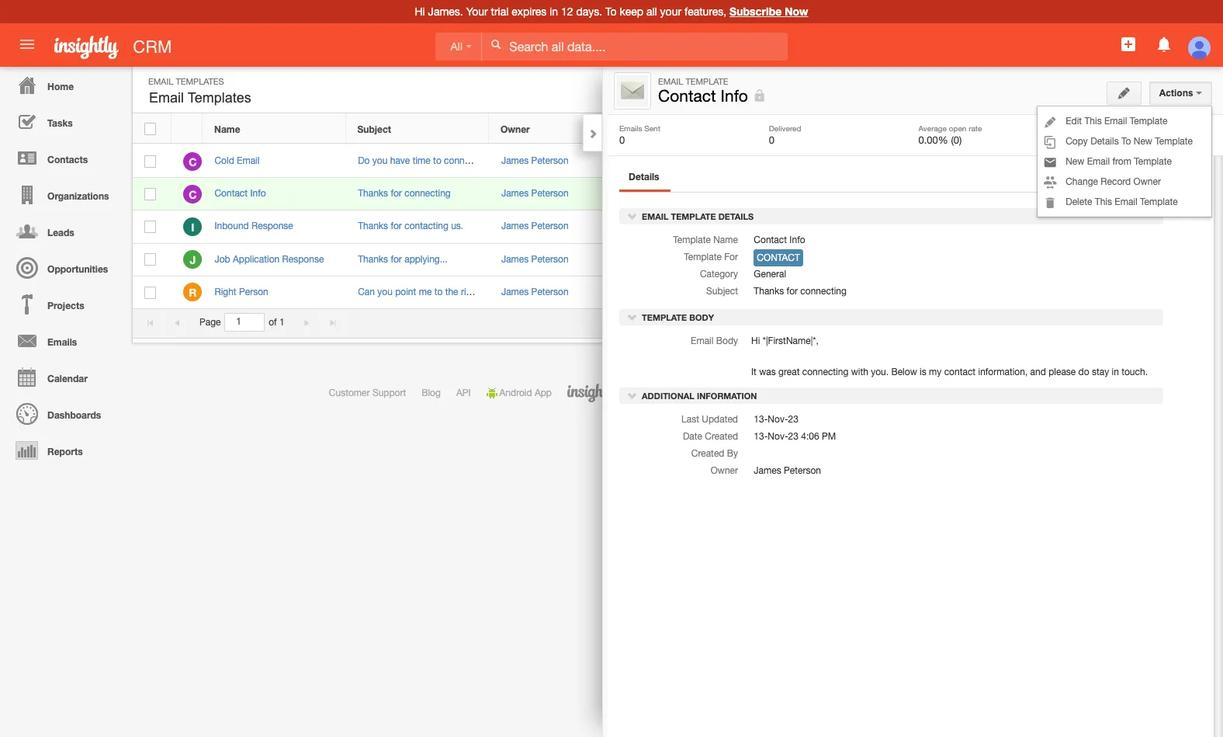 Task type: locate. For each thing, give the bounding box(es) containing it.
new for new email template
[[1069, 84, 1088, 95]]

0 vertical spatial response
[[252, 221, 293, 232]]

c up i link
[[189, 188, 197, 201]]

james inside i row
[[502, 221, 529, 232]]

1 horizontal spatial details
[[719, 212, 754, 222]]

emails for emails sent 0
[[620, 123, 643, 133]]

1 contact cell from the top
[[750, 178, 893, 211]]

of
[[269, 317, 277, 328], [1129, 317, 1137, 328], [740, 388, 748, 398]]

2 vertical spatial created
[[692, 448, 725, 459]]

1 vertical spatial details
[[629, 171, 660, 183]]

2 (0) from the left
[[1101, 134, 1112, 146]]

info
[[721, 86, 749, 105], [250, 188, 266, 199], [790, 235, 806, 246]]

click
[[1099, 123, 1115, 133]]

1 app from the left
[[535, 388, 552, 398]]

4 james peterson link from the top
[[502, 254, 569, 264]]

23 down created date on the right of the page
[[1056, 155, 1066, 166]]

0 vertical spatial info
[[721, 86, 749, 105]]

1 c row from the top
[[133, 145, 1184, 178]]

opportunities link
[[4, 249, 124, 286]]

to right time
[[433, 155, 442, 166]]

job
[[215, 254, 230, 264]]

template left the record permissions icon
[[686, 77, 729, 86]]

13-nov-23 4:06 pm inside i row
[[1022, 221, 1104, 232]]

0% for us.
[[908, 221, 922, 231]]

sales cell for c
[[633, 145, 750, 178]]

created
[[1021, 123, 1056, 135], [705, 431, 739, 442], [692, 448, 725, 459]]

13-
[[1022, 155, 1036, 166], [1022, 188, 1036, 199], [1022, 221, 1036, 232], [754, 414, 768, 425], [754, 431, 768, 442]]

0 horizontal spatial 0.00%
[[919, 134, 949, 146]]

5 james peterson link from the top
[[502, 286, 569, 297]]

to up 'new email from template' link
[[1122, 136, 1132, 147]]

1 vertical spatial chevron down image
[[628, 390, 638, 401]]

support
[[373, 388, 406, 398]]

thanks inside i row
[[358, 221, 388, 232]]

for for j
[[391, 254, 402, 264]]

thanks inside the j row
[[358, 254, 388, 264]]

13-nov-23 4:06 pm down copy
[[1022, 155, 1104, 166]]

thanks for connecting down have
[[358, 188, 451, 199]]

1 right "1" field
[[280, 317, 285, 328]]

1 vertical spatial name
[[714, 235, 739, 246]]

13-nov-23 4:06 pm for do you have time to connect?
[[1022, 155, 1104, 166]]

james peterson inside i row
[[502, 221, 569, 232]]

2 james peterson link from the top
[[502, 188, 569, 199]]

13-nov-23 4:06 pm down 13-nov-23
[[754, 431, 837, 442]]

average inside average open rate 0.00% (0)
[[919, 123, 947, 133]]

template up copy details to new template
[[1131, 116, 1168, 127]]

r row
[[133, 276, 1184, 309]]

contact
[[659, 86, 717, 105], [215, 188, 248, 199], [762, 188, 795, 199], [762, 221, 795, 232], [754, 235, 788, 246], [762, 254, 795, 264], [762, 286, 795, 297]]

row containing name
[[133, 114, 1184, 144]]

0 vertical spatial name
[[214, 123, 240, 135]]

of right -
[[1129, 317, 1137, 328]]

(0)
[[952, 134, 963, 146], [1101, 134, 1112, 146]]

0 vertical spatial details
[[1091, 136, 1120, 147]]

2 0 from the left
[[769, 134, 775, 146]]

1 vertical spatial 0%
[[908, 188, 922, 198]]

emails inside emails sent 0
[[620, 123, 643, 133]]

created for date
[[1021, 123, 1056, 135]]

templates
[[176, 77, 224, 86], [188, 90, 251, 106]]

average left open
[[919, 123, 947, 133]]

email
[[148, 77, 174, 86], [659, 77, 684, 86], [1091, 84, 1116, 95], [149, 90, 184, 106], [1105, 116, 1128, 127], [237, 155, 260, 166], [1088, 156, 1111, 167], [1115, 196, 1138, 207], [642, 212, 669, 222], [691, 335, 714, 346]]

inbound response
[[215, 221, 293, 232]]

peterson inside i row
[[532, 221, 569, 232]]

pm inside i row
[[1090, 221, 1104, 232]]

4 contact cell from the top
[[750, 276, 893, 309]]

row group
[[133, 145, 1184, 309]]

subject down the for
[[707, 286, 739, 297]]

you inside c row
[[373, 155, 388, 166]]

1 vertical spatial you
[[378, 286, 393, 297]]

new for new email from template
[[1066, 156, 1085, 167]]

13-nov-23 4:06 pm cell
[[1010, 145, 1146, 178], [1010, 178, 1146, 211], [1010, 211, 1146, 244]]

0 vertical spatial subject
[[358, 123, 391, 135]]

james peterson inside "r" row
[[502, 286, 569, 297]]

c row up chevron down icon
[[133, 178, 1184, 211]]

1 average from the left
[[919, 123, 947, 133]]

nov-
[[1036, 155, 1056, 166], [1036, 188, 1056, 199], [1036, 221, 1056, 232], [768, 414, 789, 425], [768, 431, 789, 442]]

copy details to new template
[[1066, 136, 1194, 147]]

1 vertical spatial thanks for connecting
[[754, 286, 847, 297]]

c for contact info
[[189, 188, 197, 201]]

5 left items
[[1140, 317, 1145, 328]]

peterson for do you have time to connect?
[[532, 155, 569, 166]]

peterson inside the j row
[[532, 254, 569, 264]]

contact info down cold email link
[[215, 188, 266, 199]]

average up copy
[[1069, 123, 1097, 133]]

chevron down image for additional information
[[628, 390, 638, 401]]

0 vertical spatial in
[[550, 5, 559, 18]]

0 horizontal spatial details
[[629, 171, 660, 183]]

0 horizontal spatial hi
[[415, 5, 425, 18]]

api link
[[457, 388, 471, 398]]

copy details to new template link
[[1039, 131, 1212, 151]]

0 horizontal spatial 1
[[280, 317, 285, 328]]

2 horizontal spatial info
[[790, 235, 806, 246]]

created down date created
[[692, 448, 725, 459]]

0 right 'chevron right' icon
[[620, 134, 625, 146]]

j row
[[133, 244, 1184, 276]]

thanks for applying...
[[358, 254, 448, 264]]

created down 'updated'
[[705, 431, 739, 442]]

do
[[358, 155, 370, 166]]

1 rate from the left
[[969, 123, 983, 133]]

5 right -
[[1122, 317, 1127, 328]]

13-nov-23 4:06 pm down delete on the top
[[1022, 221, 1104, 232]]

sales right chevron down icon
[[648, 221, 670, 231]]

chevron down image for template body
[[628, 311, 638, 322]]

details link
[[620, 168, 669, 190]]

james peterson for thanks for applying...
[[502, 254, 569, 264]]

rate inside average click rate 0.00% (0)
[[1117, 123, 1131, 133]]

1 horizontal spatial general
[[754, 269, 787, 280]]

c row down sent
[[133, 145, 1184, 178]]

0 horizontal spatial 5
[[1122, 317, 1127, 328]]

4:06 down privacy
[[802, 431, 820, 442]]

1 5 from the left
[[1122, 317, 1127, 328]]

0 vertical spatial owner
[[501, 123, 530, 135]]

0 vertical spatial you
[[373, 155, 388, 166]]

change record owner
[[1066, 176, 1162, 187]]

for
[[391, 188, 402, 199], [391, 221, 402, 232], [391, 254, 402, 264], [787, 286, 798, 297]]

date up copy
[[1058, 123, 1079, 135]]

rate right open
[[969, 123, 983, 133]]

1 vertical spatial subject
[[707, 286, 739, 297]]

for left "contacting"
[[391, 221, 402, 232]]

23 for thanks for connecting
[[1056, 188, 1066, 199]]

1 horizontal spatial of
[[740, 388, 748, 398]]

cold
[[215, 155, 234, 166]]

hi james. your trial expires in 12 days. to keep all your features, subscribe now
[[415, 5, 809, 18]]

lead cell
[[750, 145, 893, 178]]

james inside the j row
[[502, 254, 529, 264]]

5
[[1122, 317, 1127, 328], [1140, 317, 1145, 328]]

1 vertical spatial c
[[189, 188, 197, 201]]

to inside "r" row
[[435, 286, 443, 297]]

1 horizontal spatial thanks for connecting
[[754, 286, 847, 297]]

nov- for do you have time to connect?
[[1036, 155, 1056, 166]]

1 vertical spatial created
[[705, 431, 739, 442]]

nov- for thanks for connecting
[[1036, 188, 1056, 199]]

change record owner link
[[1039, 172, 1212, 192]]

pm up the change
[[1090, 155, 1104, 166]]

0 horizontal spatial average
[[919, 123, 947, 133]]

james peterson inside the j row
[[502, 254, 569, 264]]

0 horizontal spatial general
[[648, 188, 680, 198]]

you for r
[[378, 286, 393, 297]]

emails up calendar link in the left of the page
[[47, 336, 77, 348]]

thanks for c
[[358, 188, 388, 199]]

13-nov-23 4:06 pm cell for us.
[[1010, 211, 1146, 244]]

0 horizontal spatial info
[[250, 188, 266, 199]]

james peterson
[[502, 155, 569, 166], [502, 188, 569, 199], [502, 221, 569, 232], [502, 254, 569, 264], [502, 286, 569, 297], [754, 465, 822, 476]]

0 horizontal spatial app
[[535, 388, 552, 398]]

0 down delivered
[[769, 134, 775, 146]]

new down copy
[[1066, 156, 1085, 167]]

emails inside 'navigation'
[[47, 336, 77, 348]]

data processing addendum link
[[871, 388, 988, 398]]

right person link
[[215, 286, 276, 297]]

thanks for applying... link
[[358, 254, 448, 264]]

0 horizontal spatial 0
[[620, 134, 625, 146]]

app right the 'iphone'
[[680, 388, 697, 398]]

sales
[[648, 155, 670, 165], [648, 221, 670, 231]]

1 horizontal spatial emails
[[620, 123, 643, 133]]

23 left delete on the top
[[1056, 188, 1066, 199]]

1 13-nov-23 4:06 pm cell from the top
[[1010, 145, 1146, 178]]

1 horizontal spatial rate
[[1117, 123, 1131, 133]]

you right can
[[378, 286, 393, 297]]

rate up copy details to new template
[[1117, 123, 1131, 133]]

type
[[804, 123, 824, 135]]

0 vertical spatial c
[[189, 155, 197, 168]]

data processing addendum
[[871, 388, 988, 398]]

notifications image
[[1155, 35, 1174, 54]]

1 0% from the top
[[908, 155, 922, 165]]

c link up i link
[[184, 185, 202, 203]]

1 vertical spatial response
[[282, 254, 324, 264]]

right
[[215, 286, 237, 297]]

hi for hi james. your trial expires in 12 days. to keep all your features, subscribe now
[[415, 5, 425, 18]]

response inside the j row
[[282, 254, 324, 264]]

point
[[395, 286, 417, 297]]

emails sent 0
[[620, 123, 661, 146]]

edit
[[1066, 116, 1083, 127]]

3 0% from the top
[[908, 221, 922, 231]]

1 c from the top
[[189, 155, 197, 168]]

None checkbox
[[145, 155, 156, 168], [145, 188, 156, 200], [145, 221, 156, 233], [145, 254, 156, 266], [145, 155, 156, 168], [145, 188, 156, 200], [145, 221, 156, 233], [145, 254, 156, 266]]

2 c link from the top
[[184, 185, 202, 203]]

terms of service link
[[712, 388, 782, 398]]

0 vertical spatial emails
[[620, 123, 643, 133]]

1 horizontal spatial subject
[[707, 286, 739, 297]]

4:06 inside i row
[[1069, 221, 1087, 232]]

average inside average click rate 0.00% (0)
[[1069, 123, 1097, 133]]

response up job application response 'link'
[[252, 221, 293, 232]]

in left 12
[[550, 5, 559, 18]]

0 vertical spatial connecting
[[405, 188, 451, 199]]

details down click
[[1091, 136, 1120, 147]]

template up lead
[[761, 123, 801, 135]]

23 inside i row
[[1056, 221, 1066, 232]]

1 sales cell from the top
[[633, 145, 750, 178]]

new up edit
[[1069, 84, 1088, 95]]

0.00% for average open rate 0.00% (0)
[[919, 134, 949, 146]]

sales cell for i
[[633, 211, 750, 244]]

general inside cell
[[648, 188, 680, 198]]

james for do you have time to connect?
[[502, 155, 529, 166]]

2 vertical spatial 0%
[[908, 221, 922, 231]]

1 0 from the left
[[620, 134, 625, 146]]

template down general cell
[[671, 212, 717, 222]]

peterson inside "r" row
[[532, 286, 569, 297]]

general down contact
[[754, 269, 787, 280]]

james for thanks for connecting
[[502, 188, 529, 199]]

0.00% inside average open rate 0.00% (0)
[[919, 134, 949, 146]]

response right application
[[282, 254, 324, 264]]

subject up do
[[358, 123, 391, 135]]

c link left cold
[[184, 152, 202, 171]]

1 vertical spatial this
[[1096, 196, 1113, 207]]

sales inside c row
[[648, 155, 670, 165]]

1 horizontal spatial contact info
[[659, 86, 749, 105]]

connecting up "*|firstname|*,"
[[801, 286, 847, 297]]

pm down delete on the top
[[1090, 221, 1104, 232]]

13- inside i row
[[1022, 221, 1036, 232]]

chevron down image down "r" row
[[628, 311, 638, 322]]

new up 'new email from template' link
[[1134, 136, 1153, 147]]

emails link
[[4, 322, 124, 359]]

thanks inside c row
[[358, 188, 388, 199]]

2 0.00% from the left
[[1069, 134, 1099, 146]]

1 horizontal spatial 0
[[769, 134, 775, 146]]

peterson for thanks for applying...
[[532, 254, 569, 264]]

1 horizontal spatial to
[[1122, 136, 1132, 147]]

3 13-nov-23 4:06 pm cell from the top
[[1010, 211, 1146, 244]]

contact cell for i
[[750, 211, 893, 244]]

1 vertical spatial connecting
[[801, 286, 847, 297]]

thanks up thanks for applying...
[[358, 221, 388, 232]]

james for thanks for applying...
[[502, 254, 529, 264]]

to inside the 'hi james. your trial expires in 12 days. to keep all your features, subscribe now'
[[606, 5, 617, 18]]

0 vertical spatial created
[[1021, 123, 1056, 135]]

terms of service
[[712, 388, 782, 398]]

13-nov-23 4:06 pm cell for time
[[1010, 145, 1146, 178]]

1 vertical spatial date
[[683, 431, 703, 442]]

date down last
[[683, 431, 703, 442]]

2 sales cell from the top
[[633, 211, 750, 244]]

hi for hi *|firstname|*,
[[752, 335, 761, 346]]

1 vertical spatial hi
[[752, 335, 761, 346]]

it
[[752, 366, 757, 377]]

2 0% from the top
[[908, 188, 922, 198]]

email templates button
[[145, 86, 255, 110]]

android app link
[[487, 388, 552, 398]]

1 james peterson link from the top
[[502, 155, 569, 166]]

stay
[[1093, 366, 1110, 377]]

for down have
[[391, 188, 402, 199]]

13-nov-23 4:06 pm
[[1022, 155, 1104, 166], [1022, 188, 1104, 199], [1022, 221, 1104, 232], [754, 431, 837, 442]]

hi inside the 'hi james. your trial expires in 12 days. to keep all your features, subscribe now'
[[415, 5, 425, 18]]

1 vertical spatial owner
[[1134, 176, 1162, 187]]

3 0% cell from the top
[[893, 211, 1010, 244]]

1 vertical spatial emails
[[47, 336, 77, 348]]

0 horizontal spatial in
[[550, 5, 559, 18]]

0% cell
[[893, 145, 1010, 178], [893, 178, 1010, 211], [893, 211, 1010, 244]]

james peterson for thanks for contacting us.
[[502, 221, 569, 232]]

in right stay
[[1113, 366, 1120, 377]]

1 horizontal spatial 5
[[1140, 317, 1145, 328]]

hi left james.
[[415, 5, 425, 18]]

info up contact
[[790, 235, 806, 246]]

None checkbox
[[144, 123, 156, 135], [145, 286, 156, 299], [144, 123, 156, 135], [145, 286, 156, 299]]

person
[[239, 286, 269, 297]]

created left edit
[[1021, 123, 1056, 135]]

1 vertical spatial body
[[717, 335, 739, 346]]

1 0.00% from the left
[[919, 134, 949, 146]]

0 vertical spatial this
[[1085, 116, 1103, 127]]

0 horizontal spatial to
[[606, 5, 617, 18]]

for inside c row
[[391, 188, 402, 199]]

james for thanks for contacting us.
[[502, 221, 529, 232]]

sales up details link at the right
[[648, 155, 670, 165]]

1 (0) from the left
[[952, 134, 963, 146]]

2 app from the left
[[680, 388, 697, 398]]

this right edit
[[1085, 116, 1103, 127]]

(0) inside average click rate 0.00% (0)
[[1101, 134, 1112, 146]]

template down template name
[[684, 252, 722, 263]]

emails left sent
[[620, 123, 643, 133]]

can you point me to the right person? link
[[358, 286, 516, 297]]

sales cell down sent
[[633, 145, 750, 178]]

2 c from the top
[[189, 188, 197, 201]]

connecting up "contacting"
[[405, 188, 451, 199]]

cold email
[[215, 155, 260, 166]]

for left applying...
[[391, 254, 402, 264]]

0 horizontal spatial contact info
[[215, 188, 266, 199]]

(0) down open
[[952, 134, 963, 146]]

1 vertical spatial c link
[[184, 185, 202, 203]]

body up terms
[[717, 335, 739, 346]]

in inside the 'hi james. your trial expires in 12 days. to keep all your features, subscribe now'
[[550, 5, 559, 18]]

1 left -
[[1108, 317, 1113, 328]]

4:06 down delete on the top
[[1069, 221, 1087, 232]]

2 horizontal spatial owner
[[1134, 176, 1162, 187]]

rate inside average open rate 0.00% (0)
[[969, 123, 983, 133]]

1 horizontal spatial average
[[1069, 123, 1097, 133]]

do you have time to connect?
[[358, 155, 483, 166]]

2 vertical spatial details
[[719, 212, 754, 222]]

contact info link
[[215, 188, 274, 199]]

1 chevron down image from the top
[[628, 311, 638, 322]]

for inside i row
[[391, 221, 402, 232]]

connecting up the privacy policy link
[[803, 366, 849, 377]]

0 vertical spatial templates
[[176, 77, 224, 86]]

1 horizontal spatial in
[[1113, 366, 1120, 377]]

name up the for
[[714, 235, 739, 246]]

template type
[[761, 123, 824, 135]]

info up inbound response link
[[250, 188, 266, 199]]

2 sales from the top
[[648, 221, 670, 231]]

column header
[[172, 114, 203, 144]]

1 horizontal spatial body
[[717, 335, 739, 346]]

thanks up can
[[358, 254, 388, 264]]

change
[[1066, 176, 1099, 187]]

contact cell
[[750, 178, 893, 211], [750, 211, 893, 244], [750, 244, 893, 276], [750, 276, 893, 309]]

info left the record permissions icon
[[721, 86, 749, 105]]

row group containing c
[[133, 145, 1184, 309]]

delete
[[1066, 196, 1093, 207]]

of right terms
[[740, 388, 748, 398]]

all
[[451, 40, 463, 53]]

you for c
[[373, 155, 388, 166]]

average
[[919, 123, 947, 133], [1069, 123, 1097, 133]]

customer support link
[[329, 388, 406, 398]]

iphone app link
[[635, 388, 697, 398]]

row
[[133, 114, 1184, 144]]

category down template for
[[700, 269, 739, 280]]

inbound response link
[[215, 221, 301, 232]]

2 chevron down image from the top
[[628, 390, 638, 401]]

thanks down do
[[358, 188, 388, 199]]

app for iphone app
[[680, 388, 697, 398]]

0 vertical spatial to
[[606, 5, 617, 18]]

c left cold
[[189, 155, 197, 168]]

nov- inside i row
[[1036, 221, 1056, 232]]

thanks for connecting down contact
[[754, 286, 847, 297]]

details
[[1091, 136, 1120, 147], [629, 171, 660, 183], [719, 212, 754, 222]]

category down email template image on the right of page
[[644, 123, 685, 135]]

0 vertical spatial body
[[690, 312, 714, 322]]

details up chevron down icon
[[629, 171, 660, 183]]

body for email body
[[717, 335, 739, 346]]

1 vertical spatial info
[[250, 188, 266, 199]]

2 horizontal spatial contact info
[[754, 235, 806, 246]]

sales cell up template for
[[633, 211, 750, 244]]

to inside c row
[[433, 155, 442, 166]]

1 horizontal spatial hi
[[752, 335, 761, 346]]

1 vertical spatial sales cell
[[633, 211, 750, 244]]

hi up it
[[752, 335, 761, 346]]

0 vertical spatial chevron down image
[[628, 311, 638, 322]]

customer support
[[329, 388, 406, 398]]

2 vertical spatial new
[[1066, 156, 1085, 167]]

rate for average open rate 0.00% (0)
[[969, 123, 983, 133]]

0 horizontal spatial category
[[644, 123, 685, 135]]

james peterson for thanks for connecting
[[502, 188, 569, 199]]

body for template body
[[690, 312, 714, 322]]

items
[[1148, 317, 1170, 328]]

hi *|firstname|*,
[[752, 335, 819, 346]]

13- for thanks for connecting
[[1022, 188, 1036, 199]]

james peterson for can you point me to the right person?
[[502, 286, 569, 297]]

r
[[189, 286, 197, 299]]

app right the android
[[535, 388, 552, 398]]

4:06 for thanks for connecting
[[1069, 188, 1087, 199]]

0 horizontal spatial thanks for connecting
[[358, 188, 451, 199]]

email inside c row
[[237, 155, 260, 166]]

c row
[[133, 145, 1184, 178], [133, 178, 1184, 211]]

emails
[[620, 123, 643, 133], [47, 336, 77, 348]]

edit this email template link
[[1039, 111, 1212, 131]]

thanks for i
[[358, 221, 388, 232]]

1 0% cell from the top
[[893, 145, 1010, 178]]

1 horizontal spatial date
[[1058, 123, 1079, 135]]

chevron down image
[[628, 311, 638, 322], [628, 390, 638, 401]]

Search all data.... text field
[[483, 33, 789, 60]]

0 vertical spatial sales cell
[[633, 145, 750, 178]]

3 james peterson link from the top
[[502, 221, 569, 232]]

1 vertical spatial contact info
[[215, 188, 266, 199]]

for inside the j row
[[391, 254, 402, 264]]

navigation
[[0, 67, 124, 468]]

you inside "r" row
[[378, 286, 393, 297]]

1 horizontal spatial name
[[714, 235, 739, 246]]

2 vertical spatial info
[[790, 235, 806, 246]]

for for c
[[391, 188, 402, 199]]

rate
[[969, 123, 983, 133], [1117, 123, 1131, 133]]

james inside "r" row
[[502, 286, 529, 297]]

0.00% inside average click rate 0.00% (0)
[[1069, 134, 1099, 146]]

right person
[[215, 286, 269, 297]]

james peterson link for thanks for connecting
[[502, 188, 569, 199]]

0 horizontal spatial emails
[[47, 336, 77, 348]]

for
[[725, 252, 739, 263]]

4:06
[[1069, 155, 1087, 166], [1069, 188, 1087, 199], [1069, 221, 1087, 232], [802, 431, 820, 442]]

lead
[[762, 155, 782, 166]]

0 horizontal spatial body
[[690, 312, 714, 322]]

(0) inside average open rate 0.00% (0)
[[952, 134, 963, 146]]

1 c link from the top
[[184, 152, 202, 171]]

date
[[1058, 123, 1079, 135], [683, 431, 703, 442]]

2 rate from the left
[[1117, 123, 1131, 133]]

this
[[1085, 116, 1103, 127], [1096, 196, 1113, 207]]

this down change record owner
[[1096, 196, 1113, 207]]

pm down the change
[[1090, 188, 1104, 199]]

customer
[[329, 388, 370, 398]]

1 horizontal spatial 0.00%
[[1069, 134, 1099, 146]]

j link
[[184, 250, 202, 269]]

(0) for average open rate 0.00% (0)
[[952, 134, 963, 146]]

name up cold
[[214, 123, 240, 135]]

(0) for average click rate 0.00% (0)
[[1101, 134, 1112, 146]]

4:06 down copy
[[1069, 155, 1087, 166]]

actions
[[1160, 88, 1197, 99]]

chevron down image left the 'iphone'
[[628, 390, 638, 401]]

for for i
[[391, 221, 402, 232]]

sales inside i row
[[648, 221, 670, 231]]

3 contact cell from the top
[[750, 244, 893, 276]]

sales cell
[[633, 145, 750, 178], [633, 211, 750, 244]]

1 horizontal spatial (0)
[[1101, 134, 1112, 146]]

2 average from the left
[[1069, 123, 1097, 133]]

cell
[[133, 178, 172, 211], [633, 244, 750, 276], [893, 244, 1010, 276], [1010, 244, 1146, 276], [1146, 244, 1184, 276], [633, 276, 750, 309], [893, 276, 1010, 309], [1010, 276, 1146, 309], [1146, 276, 1184, 309]]

1 sales from the top
[[648, 155, 670, 165]]

average open rate 0.00% (0)
[[919, 123, 983, 146]]

1
[[280, 317, 285, 328], [1108, 317, 1113, 328]]

1 horizontal spatial app
[[680, 388, 697, 398]]

2 contact cell from the top
[[750, 211, 893, 244]]

0 vertical spatial c link
[[184, 152, 202, 171]]

details up template name
[[719, 212, 754, 222]]

body up email body
[[690, 312, 714, 322]]

0 vertical spatial 0%
[[908, 155, 922, 165]]

0% inside i row
[[908, 221, 922, 231]]

created for by
[[692, 448, 725, 459]]

0 vertical spatial category
[[644, 123, 685, 135]]

0 horizontal spatial subject
[[358, 123, 391, 135]]

this for delete
[[1096, 196, 1113, 207]]



Task type: vqa. For each thing, say whether or not it's contained in the screenshot.
15 related to Leads by Status
no



Task type: describe. For each thing, give the bounding box(es) containing it.
c link for cold email
[[184, 152, 202, 171]]

0% for time
[[908, 155, 922, 165]]

sales for c
[[648, 155, 670, 165]]

i link
[[184, 217, 202, 236]]

0 horizontal spatial of
[[269, 317, 277, 328]]

new email template
[[1069, 84, 1159, 95]]

me
[[419, 286, 432, 297]]

0.00% for average click rate 0.00% (0)
[[1069, 134, 1099, 146]]

2 13-nov-23 4:06 pm cell from the top
[[1010, 178, 1146, 211]]

with
[[852, 366, 869, 377]]

edit this email template
[[1066, 116, 1168, 127]]

organizations
[[47, 190, 109, 202]]

home link
[[4, 67, 124, 103]]

page
[[200, 317, 221, 328]]

all link
[[435, 33, 482, 60]]

0 inside delivered 0
[[769, 134, 775, 146]]

pm for thanks for contacting us.
[[1090, 221, 1104, 232]]

0 vertical spatial date
[[1058, 123, 1079, 135]]

james peterson for do you have time to connect?
[[502, 155, 569, 166]]

j
[[190, 253, 196, 267]]

rate for average click rate 0.00% (0)
[[1117, 123, 1131, 133]]

james for can you point me to the right person?
[[502, 286, 529, 297]]

contact inside "r" row
[[762, 286, 795, 297]]

all
[[647, 5, 658, 18]]

1 field
[[226, 314, 264, 331]]

actions button
[[1150, 82, 1213, 105]]

keep
[[620, 5, 644, 18]]

projects
[[47, 300, 84, 311]]

thanks down contact
[[754, 286, 785, 297]]

13- for thanks for contacting us.
[[1022, 221, 1036, 232]]

open
[[904, 123, 928, 135]]

reports
[[47, 446, 83, 457]]

app for android app
[[535, 388, 552, 398]]

contact
[[945, 366, 976, 377]]

c for cold email
[[189, 155, 197, 168]]

email template image
[[617, 75, 648, 106]]

1 horizontal spatial owner
[[711, 465, 739, 476]]

13-nov-23
[[754, 414, 799, 425]]

peterson for thanks for contacting us.
[[532, 221, 569, 232]]

contact info inside c row
[[215, 188, 266, 199]]

james peterson link for do you have time to connect?
[[502, 155, 569, 166]]

contacts
[[47, 154, 88, 165]]

person?
[[482, 286, 516, 297]]

template up edit this email template link
[[1119, 84, 1159, 95]]

23 for thanks for contacting us.
[[1056, 221, 1066, 232]]

new email template link
[[1059, 78, 1169, 101]]

r link
[[184, 283, 202, 302]]

tasks link
[[4, 103, 124, 140]]

your
[[661, 5, 682, 18]]

james peterson link for can you point me to the right person?
[[502, 286, 569, 297]]

projects link
[[4, 286, 124, 322]]

trial
[[491, 5, 509, 18]]

nov- for thanks for contacting us.
[[1036, 221, 1056, 232]]

contact inside the j row
[[762, 254, 795, 264]]

*|firstname|*,
[[763, 335, 819, 346]]

emails for emails
[[47, 336, 77, 348]]

contact cell for r
[[750, 276, 893, 309]]

data
[[871, 388, 891, 398]]

subscribe now link
[[730, 5, 809, 18]]

average click rate 0.00% (0)
[[1069, 123, 1131, 146]]

pm for do you have time to connect?
[[1090, 155, 1104, 166]]

4:06 for do you have time to connect?
[[1069, 155, 1087, 166]]

Search this list... text field
[[627, 78, 802, 101]]

job application response
[[215, 254, 324, 264]]

1 - 5 of 5 items
[[1108, 317, 1170, 328]]

additional
[[642, 391, 695, 401]]

owner inside change record owner link
[[1134, 176, 1162, 187]]

do you have time to connect? link
[[358, 155, 483, 166]]

james peterson link for thanks for applying...
[[502, 254, 569, 264]]

your
[[466, 5, 488, 18]]

contact inside i row
[[762, 221, 795, 232]]

chevron down image
[[628, 211, 638, 222]]

2 vertical spatial connecting
[[803, 366, 849, 377]]

1 vertical spatial in
[[1113, 366, 1120, 377]]

open
[[950, 123, 967, 133]]

1 horizontal spatial 1
[[1108, 317, 1113, 328]]

great
[[779, 366, 800, 377]]

from
[[1113, 156, 1132, 167]]

application
[[233, 254, 280, 264]]

thanks for contacting us. link
[[358, 221, 464, 232]]

1 vertical spatial general
[[754, 269, 787, 280]]

for down contact
[[787, 286, 798, 297]]

please
[[1049, 366, 1077, 377]]

c link for contact info
[[184, 185, 202, 203]]

thanks for contacting us.
[[358, 221, 464, 232]]

thanks for j
[[358, 254, 388, 264]]

general cell
[[633, 178, 750, 211]]

thanks for connecting inside c row
[[358, 188, 451, 199]]

leads link
[[4, 213, 124, 249]]

to for r
[[435, 286, 443, 297]]

and
[[1031, 366, 1047, 377]]

contact cell for c
[[750, 178, 893, 211]]

contact cell for j
[[750, 244, 893, 276]]

delivered 0
[[769, 123, 802, 146]]

peterson for thanks for connecting
[[532, 188, 569, 199]]

do
[[1079, 366, 1090, 377]]

pm for thanks for connecting
[[1090, 188, 1104, 199]]

template down actions
[[1156, 136, 1194, 147]]

peterson for can you point me to the right person?
[[532, 286, 569, 297]]

delivered
[[769, 123, 802, 133]]

sales for i
[[648, 221, 670, 231]]

template down email template details
[[673, 235, 711, 246]]

1 horizontal spatial info
[[721, 86, 749, 105]]

0 horizontal spatial name
[[214, 123, 240, 135]]

record permissions image
[[753, 86, 767, 105]]

white image
[[491, 39, 502, 50]]

info inside c row
[[250, 188, 266, 199]]

-
[[1115, 317, 1119, 328]]

2 0% cell from the top
[[893, 178, 1010, 211]]

thanks for connecting link
[[358, 188, 451, 199]]

copy
[[1066, 136, 1089, 147]]

2 c row from the top
[[133, 178, 1184, 211]]

is
[[920, 366, 927, 377]]

12
[[562, 5, 574, 18]]

0% cell for time
[[893, 145, 1010, 178]]

template right from
[[1135, 156, 1173, 167]]

calendar
[[47, 373, 88, 384]]

information
[[697, 391, 758, 401]]

can
[[358, 286, 375, 297]]

job application response link
[[215, 254, 332, 264]]

it was great connecting with you. below is my contact information, and please do stay in touch.
[[752, 366, 1149, 377]]

template down change record owner link
[[1141, 196, 1179, 207]]

i row
[[133, 211, 1184, 244]]

contacts link
[[4, 140, 124, 176]]

contacting
[[405, 221, 449, 232]]

privacy
[[797, 388, 828, 398]]

navigation containing home
[[0, 67, 124, 468]]

23 down privacy
[[789, 414, 799, 425]]

dashboards
[[47, 409, 101, 421]]

subscribe
[[730, 5, 782, 18]]

2 horizontal spatial of
[[1129, 317, 1137, 328]]

cold email link
[[215, 155, 268, 166]]

open rate
[[904, 123, 951, 135]]

13- for do you have time to connect?
[[1022, 155, 1036, 166]]

to for c
[[433, 155, 442, 166]]

1 vertical spatial templates
[[188, 90, 251, 106]]

leads
[[47, 227, 74, 238]]

0 inside emails sent 0
[[620, 134, 625, 146]]

connecting inside c row
[[405, 188, 451, 199]]

2 horizontal spatial details
[[1091, 136, 1120, 147]]

23 for do you have time to connect?
[[1056, 155, 1066, 166]]

template for
[[684, 252, 739, 263]]

by
[[728, 448, 739, 459]]

0% cell for us.
[[893, 211, 1010, 244]]

of 1
[[269, 317, 285, 328]]

4:06 for thanks for contacting us.
[[1069, 221, 1087, 232]]

0 horizontal spatial date
[[683, 431, 703, 442]]

response inside i row
[[252, 221, 293, 232]]

have
[[390, 155, 410, 166]]

terms
[[712, 388, 738, 398]]

2 5 from the left
[[1140, 317, 1145, 328]]

chevron right image
[[588, 128, 599, 139]]

privacy policy
[[797, 388, 856, 398]]

james peterson link for thanks for contacting us.
[[502, 221, 569, 232]]

delete this email template link
[[1039, 192, 1212, 212]]

was
[[760, 366, 776, 377]]

template down "r" row
[[642, 312, 687, 322]]

average for average open rate 0.00% (0)
[[919, 123, 947, 133]]

this for edit
[[1085, 116, 1103, 127]]

13-nov-23 4:06 pm for thanks for connecting
[[1022, 188, 1104, 199]]

23 down 13-nov-23
[[789, 431, 799, 442]]

my
[[930, 366, 942, 377]]

0 horizontal spatial owner
[[501, 123, 530, 135]]

2 vertical spatial contact info
[[754, 235, 806, 246]]

0 vertical spatial contact info
[[659, 86, 749, 105]]

13-nov-23 4:06 pm for thanks for contacting us.
[[1022, 221, 1104, 232]]

below
[[892, 366, 918, 377]]

api
[[457, 388, 471, 398]]

average for average click rate 0.00% (0)
[[1069, 123, 1097, 133]]

1 vertical spatial new
[[1134, 136, 1153, 147]]

pm down privacy policy at the right of the page
[[822, 431, 837, 442]]

last updated
[[682, 414, 739, 425]]

time
[[413, 155, 431, 166]]

1 vertical spatial category
[[700, 269, 739, 280]]



